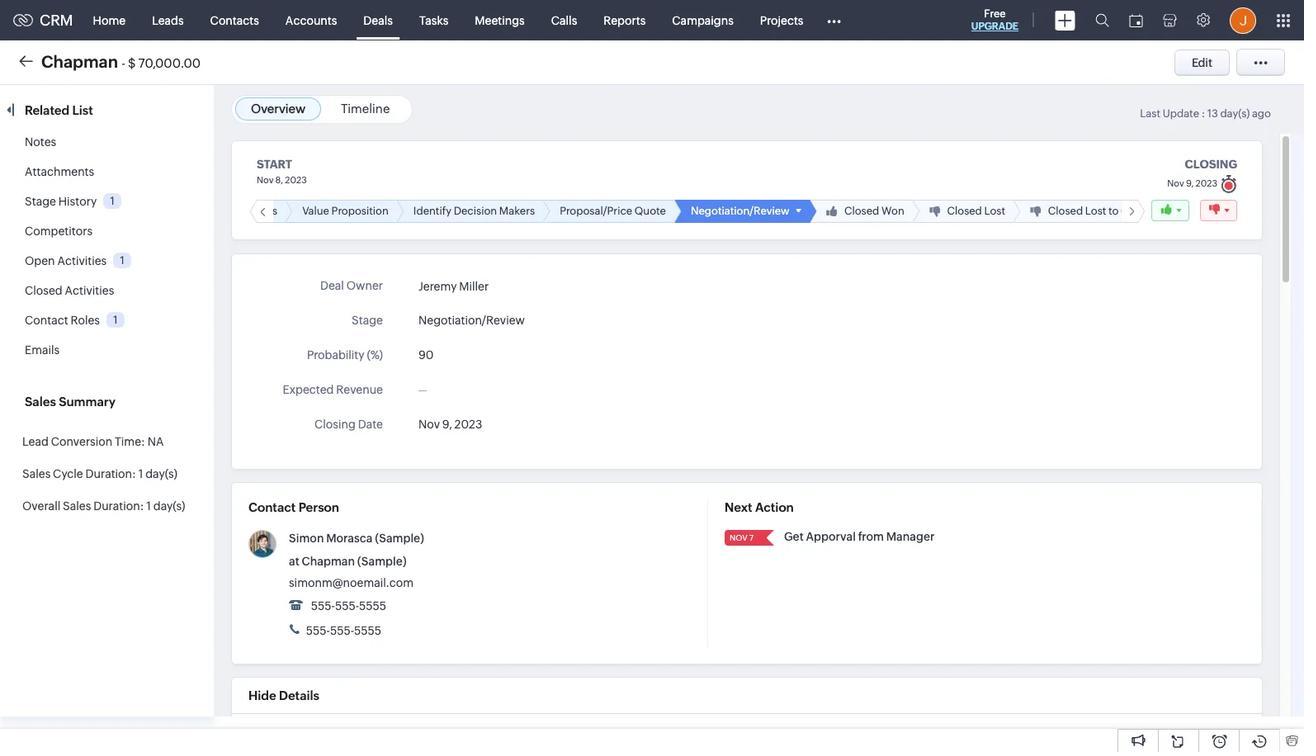 Task type: locate. For each thing, give the bounding box(es) containing it.
2023 inside closing nov 9, 2023
[[1196, 178, 1218, 188]]

1 horizontal spatial 9,
[[1186, 178, 1194, 188]]

cycle
[[53, 467, 83, 480]]

expected
[[283, 383, 334, 396]]

1 vertical spatial activities
[[65, 284, 114, 297]]

deals link
[[350, 0, 406, 40]]

duration: up overall sales duration: 1 day(s)
[[86, 467, 136, 480]]

campaigns link
[[659, 0, 747, 40]]

sales
[[25, 395, 56, 409], [22, 467, 51, 480], [63, 499, 91, 513]]

home link
[[80, 0, 139, 40]]

chapman down morasca
[[302, 555, 355, 568]]

expected revenue
[[283, 383, 383, 396]]

edit
[[1192, 56, 1213, 69]]

0 vertical spatial activities
[[57, 254, 107, 267]]

(sample) for simon morasca (sample)
[[375, 532, 424, 545]]

0 vertical spatial duration:
[[86, 467, 136, 480]]

hide
[[249, 689, 276, 703]]

calls link
[[538, 0, 591, 40]]

ago
[[1252, 107, 1271, 120]]

chapman - $ 70,000.00
[[41, 52, 201, 71]]

contact up the simon
[[249, 500, 296, 514]]

chapman left -
[[41, 52, 118, 71]]

next action
[[725, 500, 794, 514]]

contacts link
[[197, 0, 272, 40]]

identify
[[344, 205, 382, 217]]

closed lost
[[878, 205, 936, 217]]

2023 inside start nov 8, 2023
[[285, 175, 307, 185]]

closed right won
[[878, 205, 913, 217]]

closed for closed activities
[[25, 284, 62, 297]]

activities up closed activities link
[[57, 254, 107, 267]]

related
[[25, 103, 69, 117]]

0 horizontal spatial stage
[[25, 195, 56, 208]]

closed left won
[[775, 205, 810, 217]]

profile image
[[1230, 7, 1257, 33]]

closed for closed won
[[775, 205, 810, 217]]

nov left 8,
[[257, 175, 274, 185]]

last update : 13 day(s) ago
[[1140, 107, 1271, 120]]

555-555-5555 down simonm@noemail.com
[[309, 599, 386, 613]]

contacts
[[210, 14, 259, 27]]

0 horizontal spatial contact
[[25, 314, 68, 327]]

closed
[[775, 205, 810, 217], [878, 205, 913, 217], [979, 205, 1014, 217], [25, 284, 62, 297]]

deal
[[320, 279, 344, 292]]

activities up the roles
[[65, 284, 114, 297]]

1 horizontal spatial negotiation/review
[[622, 205, 720, 217]]

summary
[[59, 395, 116, 409]]

1 vertical spatial day(s)
[[145, 467, 177, 480]]

2 horizontal spatial 2023
[[1196, 178, 1218, 188]]

nov 7
[[730, 533, 754, 542]]

sales up lead
[[25, 395, 56, 409]]

contact roles
[[25, 314, 100, 327]]

stage down owner
[[352, 314, 383, 327]]

lost
[[915, 205, 936, 217], [1016, 205, 1037, 217]]

1 vertical spatial sales
[[22, 467, 51, 480]]

0 horizontal spatial 9,
[[442, 418, 452, 431]]

555-
[[311, 599, 335, 613], [335, 599, 359, 613], [306, 624, 330, 637], [330, 624, 354, 637]]

1 vertical spatial negotiation/review
[[419, 314, 525, 327]]

closed for closed lost
[[878, 205, 913, 217]]

list
[[72, 103, 93, 117]]

9, right the date
[[442, 418, 452, 431]]

simon
[[289, 532, 324, 545]]

(sample) down simon morasca (sample)
[[357, 555, 407, 568]]

0 vertical spatial contact
[[25, 314, 68, 327]]

projects
[[760, 14, 804, 27]]

0 vertical spatial (sample)
[[375, 532, 424, 545]]

1 horizontal spatial contact
[[249, 500, 296, 514]]

1 right open activities
[[120, 254, 125, 267]]

overall
[[22, 499, 60, 513]]

duration: down the sales cycle duration: 1 day(s)
[[93, 499, 144, 513]]

open activities link
[[25, 254, 107, 267]]

0 horizontal spatial 2023
[[285, 175, 307, 185]]

contact up the emails
[[25, 314, 68, 327]]

7
[[749, 533, 754, 542]]

open
[[25, 254, 55, 267]]

overall sales duration: 1 day(s)
[[22, 499, 185, 513]]

from
[[858, 530, 884, 543]]

2 lost from the left
[[1016, 205, 1037, 217]]

0 vertical spatial 5555
[[359, 599, 386, 613]]

roles
[[71, 314, 100, 327]]

campaigns
[[672, 14, 734, 27]]

manager
[[886, 530, 935, 543]]

0 vertical spatial day(s)
[[1221, 107, 1250, 120]]

identify decision makers
[[344, 205, 466, 217]]

create menu element
[[1045, 0, 1086, 40]]

duration: for sales cycle duration:
[[86, 467, 136, 480]]

0 vertical spatial sales
[[25, 395, 56, 409]]

1 right history
[[110, 195, 115, 207]]

closed lost to competition
[[979, 205, 1115, 217]]

closed left to
[[979, 205, 1014, 217]]

sales for sales summary
[[25, 395, 56, 409]]

1 vertical spatial stage
[[352, 314, 383, 327]]

makers
[[430, 205, 466, 217]]

5555
[[359, 599, 386, 613], [354, 624, 382, 637]]

timeline
[[341, 102, 390, 116]]

lost for closed lost to competition
[[1016, 205, 1037, 217]]

revenue
[[336, 383, 383, 396]]

probability
[[307, 348, 365, 362]]

competition
[[1052, 205, 1115, 217]]

0 horizontal spatial lost
[[915, 205, 936, 217]]

0 horizontal spatial negotiation/review
[[419, 314, 525, 327]]

1 vertical spatial contact
[[249, 500, 296, 514]]

deal owner
[[320, 279, 383, 292]]

1 for stage history
[[110, 195, 115, 207]]

probability (%)
[[307, 348, 383, 362]]

home
[[93, 14, 126, 27]]

contact roles link
[[25, 314, 100, 327]]

(sample) right morasca
[[375, 532, 424, 545]]

1 right the roles
[[113, 314, 118, 326]]

time:
[[115, 435, 145, 448]]

1 horizontal spatial stage
[[352, 314, 383, 327]]

1 horizontal spatial lost
[[1016, 205, 1037, 217]]

0 horizontal spatial chapman
[[41, 52, 118, 71]]

9, down closing
[[1186, 178, 1194, 188]]

sales left "cycle" on the left bottom
[[22, 467, 51, 480]]

2 vertical spatial sales
[[63, 499, 91, 513]]

attachments link
[[25, 165, 94, 178]]

simon morasca (sample)
[[289, 532, 424, 545]]

duration: for overall sales duration:
[[93, 499, 144, 513]]

stage
[[25, 195, 56, 208], [352, 314, 383, 327]]

activities for closed activities
[[65, 284, 114, 297]]

2 vertical spatial day(s)
[[153, 499, 185, 513]]

sales down "cycle" on the left bottom
[[63, 499, 91, 513]]

attachments
[[25, 165, 94, 178]]

meetings link
[[462, 0, 538, 40]]

sales cycle duration: 1 day(s)
[[22, 467, 177, 480]]

day(s) for sales cycle duration: 1 day(s)
[[145, 467, 177, 480]]

notes
[[25, 135, 56, 149]]

1 for open activities
[[120, 254, 125, 267]]

stage for stage history
[[25, 195, 56, 208]]

closed down open
[[25, 284, 62, 297]]

0 vertical spatial 555-555-5555
[[309, 599, 386, 613]]

1 horizontal spatial chapman
[[302, 555, 355, 568]]

0 vertical spatial stage
[[25, 195, 56, 208]]

create menu image
[[1055, 10, 1076, 30]]

1 lost from the left
[[915, 205, 936, 217]]

crm
[[40, 12, 73, 29]]

90
[[419, 348, 434, 362]]

proposition
[[262, 205, 319, 217]]

value
[[233, 205, 260, 217]]

0 vertical spatial 9,
[[1186, 178, 1194, 188]]

calendar image
[[1129, 14, 1143, 27]]

1 vertical spatial (sample)
[[357, 555, 407, 568]]

555-555-5555 down simonm@noemail.com link
[[304, 624, 382, 637]]

13
[[1208, 107, 1218, 120]]

9,
[[1186, 178, 1194, 188], [442, 418, 452, 431]]

1 vertical spatial duration:
[[93, 499, 144, 513]]

9, inside closing nov 9, 2023
[[1186, 178, 1194, 188]]

profile element
[[1220, 0, 1266, 40]]

0 vertical spatial chapman
[[41, 52, 118, 71]]

nov down update
[[1168, 178, 1184, 188]]

(sample)
[[375, 532, 424, 545], [357, 555, 407, 568]]

negotiation/review
[[622, 205, 720, 217], [419, 314, 525, 327]]

overview
[[251, 102, 306, 116]]

contact person
[[249, 500, 339, 514]]

stage up competitors
[[25, 195, 56, 208]]

(sample) for at chapman (sample)
[[357, 555, 407, 568]]



Task type: describe. For each thing, give the bounding box(es) containing it.
emails link
[[25, 343, 60, 357]]

0 vertical spatial negotiation/review
[[622, 205, 720, 217]]

(%)
[[367, 348, 383, 362]]

sales for sales cycle duration: 1 day(s)
[[22, 467, 51, 480]]

1 for contact roles
[[113, 314, 118, 326]]

nov 9, 2023
[[419, 418, 482, 431]]

get apporval from manager link
[[784, 530, 935, 543]]

activities for open activities
[[57, 254, 107, 267]]

tasks link
[[406, 0, 462, 40]]

1 down the sales cycle duration: 1 day(s)
[[146, 499, 151, 513]]

1 down time:
[[138, 467, 143, 480]]

action
[[755, 500, 794, 514]]

at chapman (sample)
[[289, 555, 407, 568]]

search image
[[1096, 13, 1110, 27]]

accounts
[[286, 14, 337, 27]]

nov right the date
[[419, 418, 440, 431]]

upgrade
[[972, 21, 1019, 32]]

lead
[[22, 435, 49, 448]]

crm link
[[13, 12, 73, 29]]

lost for closed lost
[[915, 205, 936, 217]]

accounts link
[[272, 0, 350, 40]]

hide details link
[[249, 689, 319, 703]]

free upgrade
[[972, 7, 1019, 32]]

8,
[[275, 175, 283, 185]]

reports
[[604, 14, 646, 27]]

details
[[279, 689, 319, 703]]

70,000.00
[[138, 56, 201, 70]]

decision
[[384, 205, 428, 217]]

search element
[[1086, 0, 1120, 40]]

1 vertical spatial 5555
[[354, 624, 382, 637]]

morasca
[[326, 532, 373, 545]]

last
[[1140, 107, 1161, 120]]

deals
[[364, 14, 393, 27]]

stage for stage
[[352, 314, 383, 327]]

contact for contact roles
[[25, 314, 68, 327]]

stage history
[[25, 195, 97, 208]]

Other Modules field
[[817, 7, 852, 33]]

1 horizontal spatial 2023
[[455, 418, 482, 431]]

person
[[299, 500, 339, 514]]

nov inside start nov 8, 2023
[[257, 175, 274, 185]]

simonm@noemail.com
[[289, 576, 414, 589]]

closed won
[[775, 205, 835, 217]]

history
[[58, 195, 97, 208]]

closed for closed lost to competition
[[979, 205, 1014, 217]]

to
[[1039, 205, 1050, 217]]

nov left the 7
[[730, 533, 748, 542]]

jeremy miller
[[419, 280, 489, 293]]

proposal/price
[[491, 205, 563, 217]]

leads
[[152, 14, 184, 27]]

value proposition
[[233, 205, 319, 217]]

closed activities link
[[25, 284, 114, 297]]

won
[[812, 205, 835, 217]]

nov inside closing nov 9, 2023
[[1168, 178, 1184, 188]]

at
[[289, 555, 299, 568]]

lead conversion time: na
[[22, 435, 164, 448]]

free
[[984, 7, 1006, 20]]

tasks
[[419, 14, 449, 27]]

competitors link
[[25, 225, 92, 238]]

day(s) for overall sales duration: 1 day(s)
[[153, 499, 185, 513]]

calls
[[551, 14, 577, 27]]

sales summary
[[25, 395, 116, 409]]

closing
[[1185, 158, 1238, 171]]

contact for contact person
[[249, 500, 296, 514]]

1 vertical spatial chapman
[[302, 555, 355, 568]]

closing
[[315, 418, 356, 431]]

edit button
[[1175, 49, 1230, 76]]

miller
[[459, 280, 489, 293]]

meetings
[[475, 14, 525, 27]]

hide details
[[249, 689, 319, 703]]

day(s) for last update : 13 day(s) ago
[[1221, 107, 1250, 120]]

simonm@noemail.com link
[[289, 576, 414, 589]]

apporval
[[806, 530, 856, 543]]

:
[[1202, 107, 1205, 120]]

simon morasca (sample) link
[[289, 532, 424, 545]]

closing date
[[315, 418, 383, 431]]

chapman (sample) link
[[302, 555, 407, 568]]

get
[[784, 530, 804, 543]]

owner
[[347, 279, 383, 292]]

1 vertical spatial 9,
[[442, 418, 452, 431]]

1 vertical spatial 555-555-5555
[[304, 624, 382, 637]]

$
[[128, 56, 136, 70]]

start
[[257, 158, 292, 171]]

leads link
[[139, 0, 197, 40]]

overview link
[[251, 102, 306, 116]]

timeline link
[[341, 102, 390, 116]]

get apporval from manager
[[784, 530, 935, 543]]

na
[[148, 435, 164, 448]]

2023 for start
[[285, 175, 307, 185]]

2023 for closing
[[1196, 178, 1218, 188]]

date
[[358, 418, 383, 431]]



Task type: vqa. For each thing, say whether or not it's contained in the screenshot.
Contacts image
no



